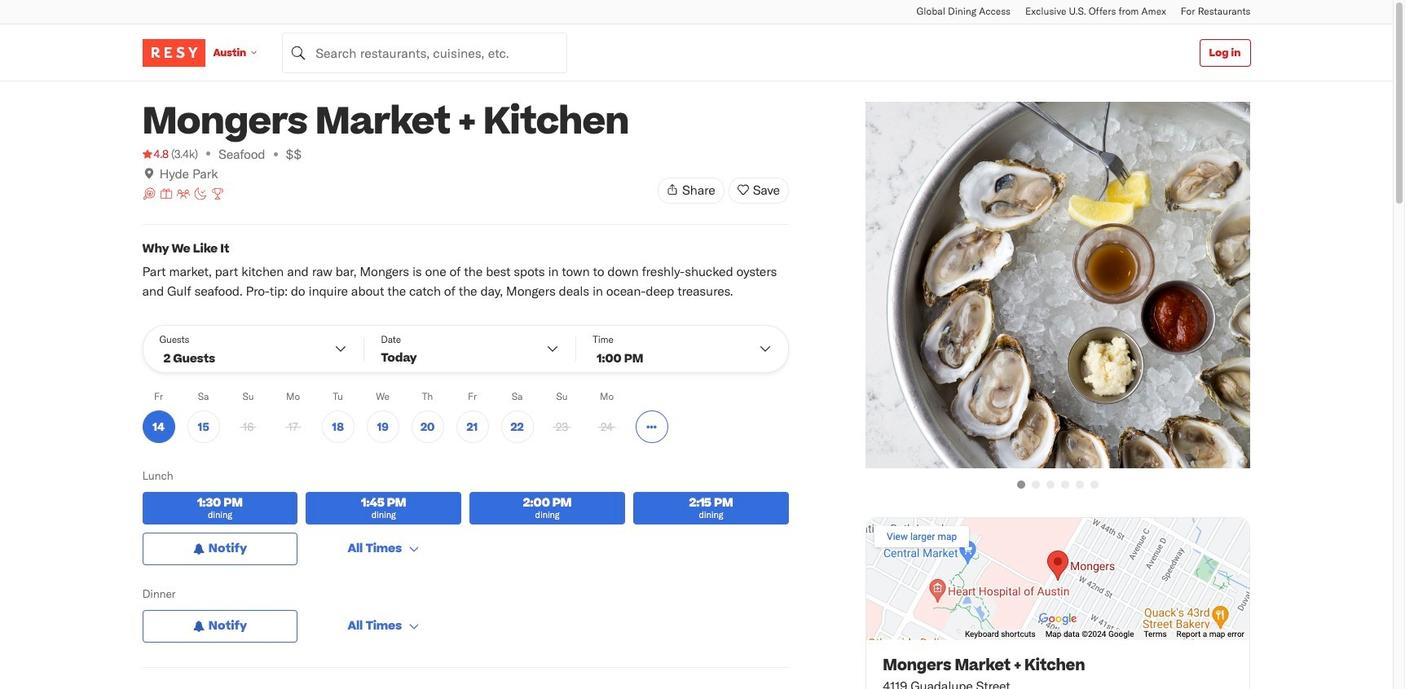 Task type: vqa. For each thing, say whether or not it's contained in the screenshot.
4.7 out of 5 stars image at top
no



Task type: locate. For each thing, give the bounding box(es) containing it.
None field
[[282, 32, 567, 73]]

4.8 out of 5 stars image
[[142, 146, 169, 162]]

Search restaurants, cuisines, etc. text field
[[282, 32, 567, 73]]



